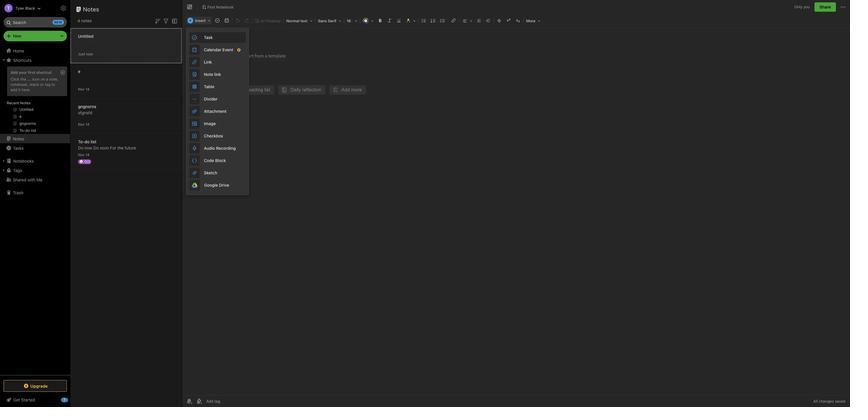 Task type: locate. For each thing, give the bounding box(es) containing it.
image link
[[186, 118, 249, 130]]

Insert field
[[186, 16, 213, 25]]

nov down e
[[78, 87, 85, 91]]

sans
[[318, 18, 327, 23]]

all
[[814, 400, 819, 404]]

dropdown list menu
[[186, 31, 249, 192]]

1 14 from the top
[[86, 87, 90, 91]]

1 vertical spatial nov
[[78, 122, 85, 127]]

attachment
[[204, 109, 227, 114]]

bold image
[[376, 16, 385, 25]]

checkbox
[[204, 134, 223, 139]]

with
[[27, 178, 35, 182]]

nov 14 up gngnsrns
[[78, 87, 90, 91]]

sketch link
[[186, 167, 249, 179]]

new button
[[4, 31, 67, 41]]

audio recording
[[204, 146, 236, 151]]

home
[[13, 48, 24, 53]]

2 vertical spatial 14
[[86, 153, 90, 157]]

Account field
[[0, 2, 41, 14]]

nov 14 up 0/3
[[78, 153, 90, 157]]

2 nov from the top
[[78, 122, 85, 127]]

list
[[91, 139, 96, 144]]

1 vertical spatial the
[[118, 145, 124, 150]]

notes up tasks
[[13, 136, 24, 141]]

new search field
[[8, 17, 64, 28]]

notes up notes
[[83, 6, 99, 13]]

shared with me link
[[0, 175, 70, 185]]

task image
[[213, 16, 222, 25]]

checklist image
[[439, 16, 447, 25]]

note link link
[[186, 68, 249, 81]]

nov 14 down sfgnsfd
[[78, 122, 90, 127]]

code
[[204, 158, 214, 163]]

nov up 0/3
[[78, 153, 85, 157]]

4 notes
[[78, 18, 92, 23]]

expand notebooks image
[[1, 159, 6, 164]]

1 vertical spatial 14
[[86, 122, 90, 127]]

just now
[[78, 52, 93, 56]]

get started
[[13, 398, 35, 403]]

google drive
[[204, 183, 229, 188]]

1 do from the left
[[78, 145, 83, 150]]

0 vertical spatial nov
[[78, 87, 85, 91]]

now right just
[[86, 52, 93, 56]]

tasks
[[13, 146, 24, 151]]

checkbox link
[[186, 130, 249, 142]]

share
[[820, 4, 832, 9]]

share button
[[815, 2, 837, 12]]

0 horizontal spatial do
[[78, 145, 83, 150]]

expand note image
[[186, 4, 194, 11]]

notebook,
[[11, 82, 28, 87]]

notes
[[83, 6, 99, 13], [20, 101, 31, 105], [13, 136, 24, 141]]

Sort options field
[[154, 17, 161, 25]]

Heading level field
[[285, 16, 315, 25]]

0 vertical spatial 14
[[86, 87, 90, 91]]

0 vertical spatial the
[[20, 77, 26, 82]]

here.
[[22, 87, 31, 92]]

tree
[[0, 46, 70, 376]]

icon
[[32, 77, 40, 82]]

note,
[[49, 77, 58, 82]]

1 vertical spatial now
[[85, 145, 92, 150]]

the right for
[[118, 145, 124, 150]]

the left ...
[[20, 77, 26, 82]]

table link
[[186, 81, 249, 93]]

sfgnsfd
[[78, 110, 92, 115]]

shortcut
[[36, 70, 52, 75]]

black
[[25, 6, 35, 10]]

new
[[54, 20, 62, 24]]

upgrade button
[[4, 381, 67, 393]]

Highlight field
[[404, 16, 418, 25]]

16
[[347, 18, 351, 23]]

notes
[[81, 18, 92, 23]]

More actions field
[[840, 2, 847, 12]]

Font color field
[[361, 16, 376, 25]]

icon on a note, notebook, stack or tag to add it here.
[[11, 77, 58, 92]]

14 up 0/3
[[86, 153, 90, 157]]

normal text
[[287, 18, 308, 23]]

upgrade
[[30, 384, 48, 389]]

1 vertical spatial nov 14
[[78, 122, 90, 127]]

Font family field
[[316, 16, 344, 25]]

0/3
[[85, 160, 90, 164]]

tyler
[[16, 6, 24, 10]]

14
[[86, 87, 90, 91], [86, 122, 90, 127], [86, 153, 90, 157]]

get
[[13, 398, 20, 403]]

14 up gngnsrns
[[86, 87, 90, 91]]

calendar event link
[[186, 44, 249, 56]]

gngnsrns
[[78, 104, 96, 109]]

now
[[86, 52, 93, 56], [85, 145, 92, 150]]

google drive link
[[186, 179, 249, 192]]

notes right recent
[[20, 101, 31, 105]]

Alignment field
[[460, 16, 475, 25]]

block
[[215, 158, 226, 163]]

outdent image
[[485, 16, 493, 25]]

do down to-
[[78, 145, 83, 150]]

click
[[11, 77, 19, 82]]

add a reminder image
[[186, 398, 193, 406]]

2 vertical spatial nov 14
[[78, 153, 90, 157]]

the
[[20, 77, 26, 82], [118, 145, 124, 150]]

nov 14
[[78, 87, 90, 91], [78, 122, 90, 127], [78, 153, 90, 157]]

shared
[[13, 178, 26, 182]]

notes link
[[0, 134, 70, 144]]

notebook
[[216, 5, 234, 9]]

to-
[[78, 139, 85, 144]]

more actions image
[[840, 4, 847, 11]]

do
[[78, 145, 83, 150], [93, 145, 99, 150]]

underline image
[[395, 16, 403, 25]]

1 horizontal spatial do
[[93, 145, 99, 150]]

code block link
[[186, 155, 249, 167]]

1 horizontal spatial the
[[118, 145, 124, 150]]

code block
[[204, 158, 226, 163]]

just
[[78, 52, 85, 56]]

italic image
[[386, 16, 394, 25]]

the inside to-do list do now do soon for the future
[[118, 145, 124, 150]]

only
[[795, 4, 803, 9]]

calendar event image
[[223, 16, 231, 25]]

3 nov 14 from the top
[[78, 153, 90, 157]]

0 vertical spatial nov 14
[[78, 87, 90, 91]]

2 nov 14 from the top
[[78, 122, 90, 127]]

group
[[0, 65, 70, 137]]

link
[[214, 72, 221, 77]]

more
[[527, 18, 536, 23]]

group containing add your first shortcut
[[0, 65, 70, 137]]

audio recording link
[[186, 142, 249, 155]]

now down do
[[85, 145, 92, 150]]

untitled
[[78, 34, 94, 39]]

2 vertical spatial nov
[[78, 153, 85, 157]]

do down the list
[[93, 145, 99, 150]]

subscript image
[[514, 16, 523, 25]]

note window element
[[182, 0, 851, 408]]

14 down sfgnsfd
[[86, 122, 90, 127]]

do
[[85, 139, 90, 144]]

tyler black
[[16, 6, 35, 10]]

0 vertical spatial notes
[[83, 6, 99, 13]]

superscript image
[[505, 16, 513, 25]]

trash link
[[0, 188, 70, 198]]

started
[[21, 398, 35, 403]]

changes
[[820, 400, 835, 404]]

normal
[[287, 18, 300, 23]]

nov down sfgnsfd
[[78, 122, 85, 127]]



Task type: describe. For each thing, give the bounding box(es) containing it.
1 nov from the top
[[78, 87, 85, 91]]

indent image
[[475, 16, 484, 25]]

or
[[40, 82, 44, 87]]

0 vertical spatial now
[[86, 52, 93, 56]]

tasks button
[[0, 144, 70, 153]]

it
[[18, 87, 21, 92]]

notebooks link
[[0, 157, 70, 166]]

settings image
[[60, 5, 67, 12]]

on
[[41, 77, 45, 82]]

Search text field
[[8, 17, 63, 28]]

notebooks
[[13, 159, 34, 164]]

7
[[64, 399, 66, 403]]

your
[[19, 70, 27, 75]]

insert
[[195, 18, 206, 23]]

2 do from the left
[[93, 145, 99, 150]]

new
[[13, 33, 21, 38]]

soon
[[100, 145, 109, 150]]

4
[[78, 18, 80, 23]]

event
[[223, 47, 234, 52]]

3 nov from the top
[[78, 153, 85, 157]]

More field
[[525, 16, 543, 25]]

to
[[52, 82, 55, 87]]

1 nov 14 from the top
[[78, 87, 90, 91]]

Font size field
[[345, 16, 360, 25]]

first notebook button
[[200, 3, 236, 11]]

Add tag field
[[206, 399, 250, 405]]

tag
[[45, 82, 51, 87]]

first
[[28, 70, 35, 75]]

insert link image
[[450, 16, 458, 25]]

shortcuts
[[13, 58, 32, 63]]

add filters image
[[163, 18, 170, 25]]

task link
[[186, 31, 249, 44]]

add tag image
[[196, 398, 203, 406]]

2 14 from the top
[[86, 122, 90, 127]]

attachment link
[[186, 105, 249, 118]]

link link
[[186, 56, 249, 68]]

link
[[204, 60, 212, 65]]

table
[[204, 84, 215, 89]]

divider
[[204, 97, 218, 102]]

drive
[[219, 183, 229, 188]]

2 vertical spatial notes
[[13, 136, 24, 141]]

tree containing home
[[0, 46, 70, 376]]

sketch
[[204, 171, 217, 176]]

trash
[[13, 190, 23, 195]]

future
[[125, 145, 136, 150]]

a
[[46, 77, 48, 82]]

add your first shortcut
[[11, 70, 52, 75]]

me
[[36, 178, 42, 182]]

divider link
[[186, 93, 249, 105]]

first
[[208, 5, 215, 9]]

now inside to-do list do now do soon for the future
[[85, 145, 92, 150]]

numbered list image
[[430, 16, 438, 25]]

click the ...
[[11, 77, 31, 82]]

recording
[[216, 146, 236, 151]]

for
[[110, 145, 116, 150]]

stack
[[30, 82, 39, 87]]

shortcuts button
[[0, 55, 70, 65]]

group inside tree
[[0, 65, 70, 137]]

strikethrough image
[[496, 16, 504, 25]]

tags
[[13, 168, 22, 173]]

first notebook
[[208, 5, 234, 9]]

sans serif
[[318, 18, 337, 23]]

recent notes
[[7, 101, 31, 105]]

...
[[27, 77, 31, 82]]

bulleted list image
[[420, 16, 428, 25]]

Note Editor text field
[[182, 28, 851, 396]]

all changes saved
[[814, 400, 846, 404]]

1 vertical spatial notes
[[20, 101, 31, 105]]

note link
[[204, 72, 221, 77]]

recent
[[7, 101, 19, 105]]

calendar
[[204, 47, 222, 52]]

tags button
[[0, 166, 70, 175]]

3 14 from the top
[[86, 153, 90, 157]]

note
[[204, 72, 213, 77]]

View options field
[[170, 17, 178, 25]]

Add filters field
[[163, 17, 170, 25]]

add
[[11, 87, 17, 92]]

home link
[[0, 46, 70, 55]]

0 horizontal spatial the
[[20, 77, 26, 82]]

click to collapse image
[[68, 397, 73, 404]]

Help and Learning task checklist field
[[0, 396, 70, 406]]

expand tags image
[[1, 168, 6, 173]]

serif
[[328, 18, 337, 23]]

calendar event
[[204, 47, 234, 52]]

audio
[[204, 146, 215, 151]]

e
[[78, 69, 80, 74]]

google
[[204, 183, 218, 188]]

add
[[11, 70, 18, 75]]

only you
[[795, 4, 811, 9]]



Task type: vqa. For each thing, say whether or not it's contained in the screenshot.
Search Field inside the Main "element"
no



